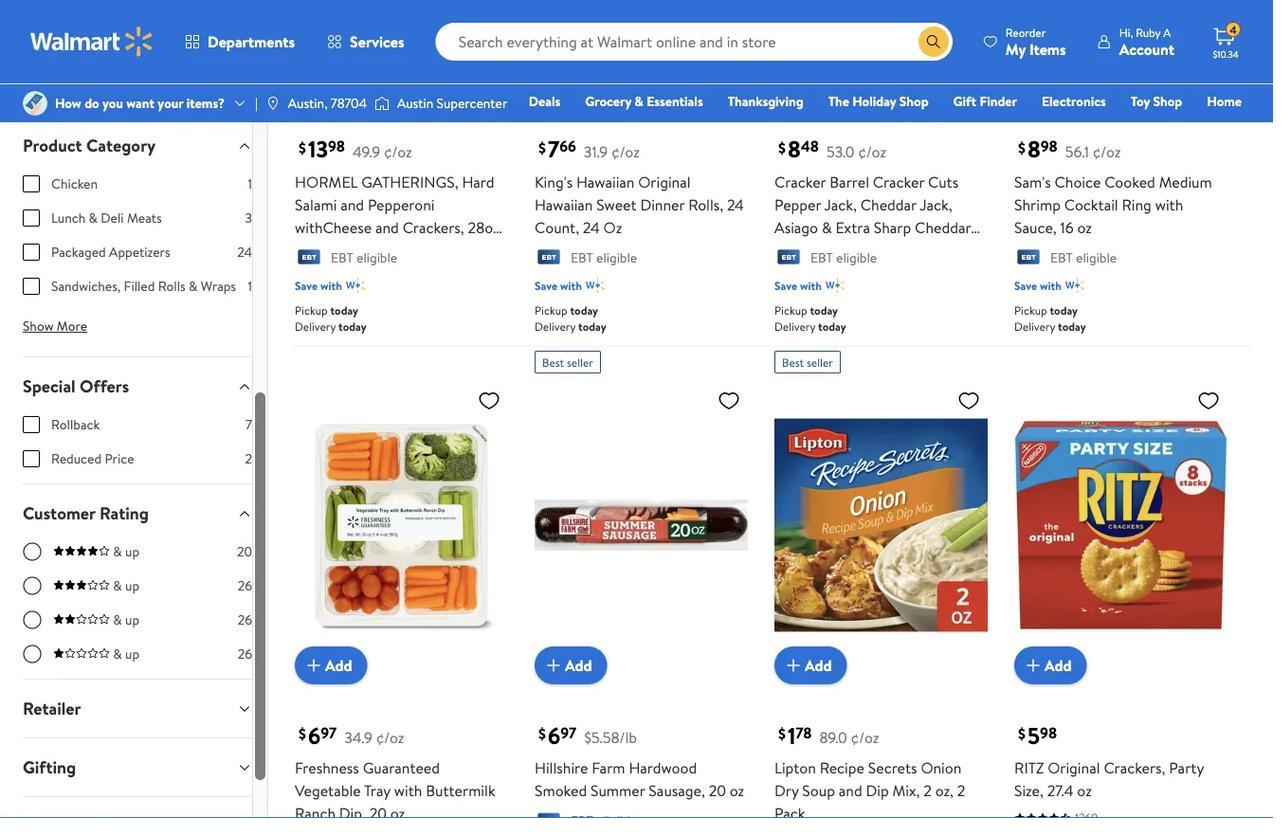 Task type: describe. For each thing, give the bounding box(es) containing it.
hormel gatherings, hard salami and pepperoni withcheese and crackers,  28oz deli party tray image
[[295, 0, 508, 83]]

save with for $ 8 98 56.1 ¢/oz sam's choice cooked medium shrimp cocktail ring with sauce, 16 oz
[[1014, 277, 1062, 293]]

rating
[[100, 502, 149, 526]]

party inside $ 13 98 49.9 ¢/oz hormel gatherings, hard salami and pepperoni withcheese and crackers,  28oz deli party tray
[[325, 240, 360, 260]]

$5.58/lb
[[584, 727, 637, 748]]

deals
[[529, 92, 561, 110]]

seller for 6
[[567, 354, 593, 370]]

with for $ 8 48 53.0 ¢/oz cracker barrel cracker cuts pepper jack, cheddar jack, asiago & extra sharp cheddar cheese slice variety pack, 48 ct tray
[[800, 277, 822, 293]]

eligible for $ 8 48 53.0 ¢/oz cracker barrel cracker cuts pepper jack, cheddar jack, asiago & extra sharp cheddar cheese slice variety pack, 48 ct tray
[[836, 248, 877, 267]]

pack,
[[912, 240, 946, 260]]

onion
[[921, 758, 962, 779]]

& up for 3 out of 5 stars and up, 26 items option in the left bottom of the page
[[113, 577, 139, 595]]

oz
[[604, 217, 622, 238]]

& up for 4 out of 5 stars and up, 20 items option
[[113, 543, 139, 561]]

sharp
[[874, 217, 911, 238]]

89.0
[[820, 727, 847, 748]]

98 inside $ 5 98
[[1040, 723, 1057, 743]]

pepper
[[775, 194, 821, 215]]

hi,
[[1119, 24, 1133, 40]]

13
[[308, 133, 328, 165]]

finder
[[980, 92, 1017, 110]]

guaranteed
[[363, 758, 440, 779]]

gifting
[[23, 756, 76, 780]]

save with for $ 8 48 53.0 ¢/oz cracker barrel cracker cuts pepper jack, cheddar jack, asiago & extra sharp cheddar cheese slice variety pack, 48 ct tray
[[775, 277, 822, 293]]

add button down items
[[1014, 60, 1087, 98]]

walmart plus image for 13
[[346, 276, 365, 295]]

deli inside $ 13 98 49.9 ¢/oz hormel gatherings, hard salami and pepperoni withcheese and crackers,  28oz deli party tray
[[295, 240, 321, 260]]

 image for austin, 78704
[[265, 96, 280, 111]]

2 out of 5 stars and up, 26 items radio
[[23, 611, 42, 630]]

with inside "$ 8 98 56.1 ¢/oz sam's choice cooked medium shrimp cocktail ring with sauce, 16 oz"
[[1155, 194, 1184, 215]]

lipton recipe secrets onion dry soup and dip mix, 2 oz, 2 pack image
[[775, 381, 988, 669]]

size,
[[1014, 780, 1044, 801]]

your
[[158, 94, 183, 112]]

rolls,
[[688, 194, 724, 215]]

ebt image for 8
[[1014, 249, 1043, 268]]

clear search field text image
[[896, 34, 911, 49]]

more
[[57, 317, 87, 336]]

¢/oz for $ 8 48 53.0 ¢/oz cracker barrel cracker cuts pepper jack, cheddar jack, asiago & extra sharp cheddar cheese slice variety pack, 48 ct tray
[[858, 141, 887, 162]]

4
[[1230, 22, 1237, 38]]

essentials
[[647, 92, 703, 110]]

delivery for $ 13 98 49.9 ¢/oz hormel gatherings, hard salami and pepperoni withcheese and crackers,  28oz deli party tray
[[295, 319, 336, 335]]

34.9
[[344, 727, 372, 748]]

ritz
[[1014, 758, 1044, 779]]

registry link
[[1015, 118, 1081, 138]]

$ 6 97 $5.58/lb hillshire farm hardwood smoked summer sausage, 20 oz
[[535, 720, 744, 801]]

smoked
[[535, 780, 587, 801]]

ranch
[[295, 803, 336, 818]]

items?
[[186, 94, 225, 112]]

how
[[55, 94, 81, 112]]

dinner
[[640, 194, 685, 215]]

ring
[[1122, 194, 1152, 215]]

1 out of 5 stars and up, 26 items radio
[[23, 645, 42, 664]]

one
[[1097, 119, 1125, 137]]

asiago
[[775, 217, 818, 238]]

& up for 1 out of 5 stars and up, 26 items radio
[[113, 645, 139, 664]]

walmart plus image
[[826, 276, 845, 295]]

salami
[[295, 194, 337, 215]]

walmart plus image for 7
[[586, 276, 605, 295]]

add for add button on top of $5.58/lb
[[565, 655, 592, 676]]

freshness guaranteed vegetable tray with buttermilk ranch dip, 20 oz image
[[295, 381, 508, 669]]

6 for $ 6 97 $5.58/lb hillshire farm hardwood smoked summer sausage, 20 oz
[[548, 720, 561, 751]]

sam's
[[1014, 171, 1051, 192]]

delivery for $ 8 98 56.1 ¢/oz sam's choice cooked medium shrimp cocktail ring with sauce, 16 oz
[[1014, 319, 1055, 335]]

toy shop
[[1131, 92, 1183, 110]]

2 shop from the left
[[1153, 92, 1183, 110]]

fashion
[[955, 119, 999, 137]]

add button up $5.58/lb
[[535, 647, 607, 685]]

pickup today delivery today for $ 13 98 49.9 ¢/oz hormel gatherings, hard salami and pepperoni withcheese and crackers,  28oz deli party tray
[[295, 302, 367, 335]]

56.1
[[1065, 141, 1089, 162]]

up for 1 out of 5 stars and up, 26 items radio
[[125, 645, 139, 664]]

sauce,
[[1014, 217, 1057, 238]]

$ for $ 5 98
[[1018, 723, 1026, 744]]

gifting tab
[[8, 739, 267, 797]]

retailer button
[[8, 680, 267, 738]]

ebt image for 13
[[295, 249, 323, 268]]

1 for chicken
[[248, 175, 252, 193]]

$ for $ 7 66 31.9 ¢/oz king's hawaiian original hawaiian sweet dinner rolls, 24 count, 24 oz
[[539, 137, 546, 158]]

delivery for $ 7 66 31.9 ¢/oz king's hawaiian original hawaiian sweet dinner rolls, 24 count, 24 oz
[[535, 319, 576, 335]]

deals link
[[520, 91, 569, 111]]

up for "2 out of 5 stars and up, 26 items" "option"
[[125, 611, 139, 630]]

cooked
[[1105, 171, 1156, 192]]

ebt eligible for $ 7 66 31.9 ¢/oz king's hawaiian original hawaiian sweet dinner rolls, 24 count, 24 oz
[[571, 248, 637, 267]]

0 vertical spatial 24
[[727, 194, 744, 215]]

98 for 8
[[1041, 136, 1058, 157]]

customer rating tab
[[8, 485, 267, 543]]

add to favorites list, freshness guaranteed vegetable tray with buttermilk ranch dip, 20 oz image
[[478, 389, 501, 412]]

$ for $ 6 97 $5.58/lb hillshire farm hardwood smoked summer sausage, 20 oz
[[539, 723, 546, 744]]

category
[[86, 134, 156, 158]]

$ 13 98 49.9 ¢/oz hormel gatherings, hard salami and pepperoni withcheese and crackers,  28oz deli party tray
[[295, 133, 499, 260]]

best for 1
[[782, 354, 804, 370]]

oz inside "$ 8 98 56.1 ¢/oz sam's choice cooked medium shrimp cocktail ring with sauce, 16 oz"
[[1077, 217, 1092, 238]]

special
[[23, 375, 76, 399]]

slice
[[827, 240, 858, 260]]

add for add button over $ 5 98
[[1045, 655, 1072, 676]]

gift finder link
[[945, 91, 1026, 111]]

add to favorites list, hillshire farm hardwood smoked summer sausage, 20 oz image
[[718, 389, 740, 412]]

ebt for $ 7 66 31.9 ¢/oz king's hawaiian original hawaiian sweet dinner rolls, 24 count, 24 oz
[[571, 248, 593, 267]]

customer rating
[[23, 502, 149, 526]]

special offers button
[[8, 358, 267, 416]]

shrimp
[[1014, 194, 1061, 215]]

ebt image down 'smoked'
[[535, 813, 563, 818]]

1 vertical spatial 24
[[583, 217, 600, 238]]

walmart image
[[30, 27, 154, 57]]

retailer tab
[[8, 680, 267, 738]]

save with for $ 7 66 31.9 ¢/oz king's hawaiian original hawaiian sweet dinner rolls, 24 count, 24 oz
[[535, 277, 582, 293]]

add to cart image for add button to the left of the "holiday"
[[782, 68, 805, 91]]

hillshire
[[535, 758, 588, 779]]

lunch
[[51, 209, 86, 228]]

98 for 13
[[328, 136, 345, 157]]

sandwiches,
[[51, 277, 121, 296]]

reorder my items
[[1006, 24, 1066, 59]]

add button down services
[[295, 60, 367, 98]]

cracker barrel cracker cuts pepper jack, cheddar jack, asiago & extra sharp cheddar cheese slice variety pack, 48 ct tray image
[[775, 0, 988, 83]]

97 for $ 6 97 34.9 ¢/oz freshness guaranteed vegetable tray with buttermilk ranch dip, 20 oz
[[321, 723, 337, 743]]

add button up 34.9
[[295, 647, 367, 685]]

oz inside ritz original crackers, party size, 27.4 oz
[[1077, 780, 1092, 801]]

product category
[[23, 134, 156, 158]]

tray inside $ 8 48 53.0 ¢/oz cracker barrel cracker cuts pepper jack, cheddar jack, asiago & extra sharp cheddar cheese slice variety pack, 48 ct tray
[[775, 262, 801, 283]]

how do you want your items?
[[55, 94, 225, 112]]

appetizers
[[109, 243, 170, 262]]

walmart+
[[1185, 119, 1242, 137]]

ebt eligible for $ 8 98 56.1 ¢/oz sam's choice cooked medium shrimp cocktail ring with sauce, 16 oz
[[1051, 248, 1117, 267]]

Search search field
[[436, 23, 953, 61]]

you
[[102, 94, 123, 112]]

pickup today delivery today for $ 7 66 31.9 ¢/oz king's hawaiian original hawaiian sweet dinner rolls, 24 count, 24 oz
[[535, 302, 606, 335]]

count,
[[535, 217, 579, 238]]

save for $ 7 66 31.9 ¢/oz king's hawaiian original hawaiian sweet dinner rolls, 24 count, 24 oz
[[535, 277, 558, 293]]

0 horizontal spatial and
[[341, 194, 364, 215]]

one debit link
[[1088, 118, 1169, 138]]

customer
[[23, 502, 95, 526]]

delivery for $ 8 48 53.0 ¢/oz cracker barrel cracker cuts pepper jack, cheddar jack, asiago & extra sharp cheddar cheese slice variety pack, 48 ct tray
[[775, 319, 816, 335]]

austin
[[397, 94, 434, 112]]

66
[[560, 136, 576, 157]]

6 for $ 6 97 34.9 ¢/oz freshness guaranteed vegetable tray with buttermilk ranch dip, 20 oz
[[308, 720, 321, 751]]

Walmart Site-Wide search field
[[436, 23, 953, 61]]

product category tab
[[8, 117, 267, 175]]

retailer
[[23, 697, 81, 721]]

¢/oz for $ 7 66 31.9 ¢/oz king's hawaiian original hawaiian sweet dinner rolls, 24 count, 24 oz
[[612, 141, 640, 162]]

product category group
[[23, 175, 252, 311]]

ebt image for 7
[[535, 249, 563, 268]]

up for 3 out of 5 stars and up, 26 items option in the left bottom of the page
[[125, 577, 139, 595]]

customer rating option group
[[23, 543, 252, 679]]

eligible for $ 13 98 49.9 ¢/oz hormel gatherings, hard salami and pepperoni withcheese and crackers,  28oz deli party tray
[[357, 248, 397, 267]]

oz inside $ 6 97 34.9 ¢/oz freshness guaranteed vegetable tray with buttermilk ranch dip, 20 oz
[[390, 803, 405, 818]]

withcheese
[[295, 217, 372, 238]]

grocery
[[585, 92, 631, 110]]

eligible for $ 8 98 56.1 ¢/oz sam's choice cooked medium shrimp cocktail ring with sauce, 16 oz
[[1076, 248, 1117, 267]]

1 horizontal spatial 2
[[924, 780, 932, 801]]

reduced price
[[51, 450, 134, 468]]

holiday
[[853, 92, 896, 110]]

rollback
[[51, 416, 100, 434]]

$ for $ 6 97 34.9 ¢/oz freshness guaranteed vegetable tray with buttermilk ranch dip, 20 oz
[[299, 723, 306, 744]]

3
[[245, 209, 252, 228]]

oz,
[[935, 780, 954, 801]]



Task type: locate. For each thing, give the bounding box(es) containing it.
pickup today delivery today for $ 8 98 56.1 ¢/oz sam's choice cooked medium shrimp cocktail ring with sauce, 16 oz
[[1014, 302, 1086, 335]]

toy
[[1131, 92, 1150, 110]]

 image
[[374, 94, 390, 113]]

best seller for 1
[[782, 354, 833, 370]]

today
[[330, 302, 358, 319], [570, 302, 598, 319], [810, 302, 838, 319], [1050, 302, 1078, 319], [339, 319, 367, 335], [578, 319, 606, 335], [818, 319, 846, 335], [1058, 319, 1086, 335]]

1 horizontal spatial original
[[1048, 758, 1100, 779]]

1 ebt eligible from the left
[[331, 248, 397, 267]]

49.9
[[353, 141, 380, 162]]

walmart+ link
[[1177, 118, 1251, 138]]

2 vertical spatial and
[[839, 780, 863, 801]]

0 horizontal spatial 20
[[237, 543, 252, 561]]

1 eligible from the left
[[357, 248, 397, 267]]

show more button
[[8, 311, 103, 342]]

oz left dry
[[730, 780, 744, 801]]

1 vertical spatial 48
[[950, 240, 968, 260]]

delivery
[[295, 319, 336, 335], [535, 319, 576, 335], [775, 319, 816, 335], [1014, 319, 1055, 335]]

deli inside product category group
[[101, 209, 124, 228]]

tray inside $ 13 98 49.9 ¢/oz hormel gatherings, hard salami and pepperoni withcheese and crackers,  28oz deli party tray
[[363, 240, 390, 260]]

3 ebt eligible from the left
[[811, 248, 877, 267]]

add
[[325, 69, 352, 90], [565, 69, 592, 90], [805, 69, 832, 90], [1045, 69, 1072, 90], [325, 655, 352, 676], [565, 655, 592, 676], [805, 655, 832, 676], [1045, 655, 1072, 676]]

pickup today delivery today down withcheese
[[295, 302, 367, 335]]

gifting button
[[8, 739, 267, 797]]

eligible down oz
[[596, 248, 637, 267]]

ebt image for 8
[[775, 249, 803, 268]]

ebt down 16 on the right of the page
[[1051, 248, 1073, 267]]

78
[[796, 723, 812, 743]]

1 horizontal spatial 24
[[583, 217, 600, 238]]

2 horizontal spatial walmart plus image
[[1066, 276, 1084, 295]]

48 left ct
[[950, 240, 968, 260]]

1 horizontal spatial best
[[782, 354, 804, 370]]

ebt down withcheese
[[331, 248, 353, 267]]

original inside $ 7 66 31.9 ¢/oz king's hawaiian original hawaiian sweet dinner rolls, 24 count, 24 oz
[[638, 171, 691, 192]]

0 horizontal spatial 2
[[245, 450, 252, 468]]

special offers tab
[[8, 358, 267, 416]]

ebt eligible up walmart plus icon
[[811, 248, 877, 267]]

2 best seller from the left
[[782, 354, 833, 370]]

7 inside $ 7 66 31.9 ¢/oz king's hawaiian original hawaiian sweet dinner rolls, 24 count, 24 oz
[[548, 133, 560, 165]]

add to cart image down items
[[1022, 68, 1045, 91]]

1 seller from the left
[[567, 354, 593, 370]]

original inside ritz original crackers, party size, 27.4 oz
[[1048, 758, 1100, 779]]

pickup down sauce,
[[1014, 302, 1047, 319]]

$ for $ 1 78 89.0 ¢/oz lipton recipe secrets onion dry soup and dip mix, 2 oz, 2 pack
[[778, 723, 786, 744]]

$ for $ 8 48 53.0 ¢/oz cracker barrel cracker cuts pepper jack, cheddar jack, asiago & extra sharp cheddar cheese slice variety pack, 48 ct tray
[[778, 137, 786, 158]]

supercenter
[[437, 94, 508, 112]]

product
[[23, 134, 82, 158]]

1 inside $ 1 78 89.0 ¢/oz lipton recipe secrets onion dry soup and dip mix, 2 oz, 2 pack
[[788, 720, 796, 751]]

add to cart image up 5 on the right bottom
[[1022, 654, 1045, 677]]

save with down count,
[[535, 277, 582, 293]]

add up $5.58/lb
[[565, 655, 592, 676]]

¢/oz inside $ 8 48 53.0 ¢/oz cracker barrel cracker cuts pepper jack, cheddar jack, asiago & extra sharp cheddar cheese slice variety pack, 48 ct tray
[[858, 141, 887, 162]]

gift finder
[[953, 92, 1017, 110]]

save for $ 8 48 53.0 ¢/oz cracker barrel cracker cuts pepper jack, cheddar jack, asiago & extra sharp cheddar cheese slice variety pack, 48 ct tray
[[775, 277, 797, 293]]

eligible down withcheese
[[357, 248, 397, 267]]

original up 27.4
[[1048, 758, 1100, 779]]

$ 6 97 34.9 ¢/oz freshness guaranteed vegetable tray with buttermilk ranch dip, 20 oz
[[295, 720, 496, 818]]

None checkbox
[[23, 210, 40, 227], [23, 417, 40, 434], [23, 451, 40, 468], [23, 210, 40, 227], [23, 417, 40, 434], [23, 451, 40, 468]]

98 left 49.9
[[328, 136, 345, 157]]

ebt for $ 8 48 53.0 ¢/oz cracker barrel cracker cuts pepper jack, cheddar jack, asiago & extra sharp cheddar cheese slice variety pack, 48 ct tray
[[811, 248, 833, 267]]

2 save from the left
[[535, 277, 558, 293]]

¢/oz inside "$ 8 98 56.1 ¢/oz sam's choice cooked medium shrimp cocktail ring with sauce, 16 oz"
[[1093, 141, 1121, 162]]

2 ebt eligible from the left
[[571, 248, 637, 267]]

$ up hillshire
[[539, 723, 546, 744]]

6 inside '$ 6 97 $5.58/lb hillshire farm hardwood smoked summer sausage, 20 oz'
[[548, 720, 561, 751]]

0 horizontal spatial ebt image
[[295, 249, 323, 268]]

buttermilk
[[426, 780, 496, 801]]

0 vertical spatial hawaiian
[[576, 171, 635, 192]]

0 horizontal spatial  image
[[23, 91, 47, 116]]

1 vertical spatial 7
[[246, 416, 252, 434]]

1 up 3 at the left top of the page
[[248, 175, 252, 193]]

with inside $ 6 97 34.9 ¢/oz freshness guaranteed vegetable tray with buttermilk ranch dip, 20 oz
[[394, 780, 422, 801]]

save down withcheese
[[295, 277, 318, 293]]

with
[[1155, 194, 1184, 215], [320, 277, 342, 293], [560, 277, 582, 293], [800, 277, 822, 293], [1040, 277, 1062, 293], [394, 780, 422, 801]]

departments
[[208, 31, 295, 52]]

services
[[350, 31, 404, 52]]

27.4
[[1047, 780, 1074, 801]]

ebt eligible down oz
[[571, 248, 637, 267]]

up for 4 out of 5 stars and up, 20 items option
[[125, 543, 139, 561]]

add up electronics link
[[1045, 69, 1072, 90]]

reorder
[[1006, 24, 1046, 40]]

1 shop from the left
[[900, 92, 929, 110]]

add for add button above 66
[[565, 69, 592, 90]]

1 ebt from the left
[[331, 248, 353, 267]]

3 walmart plus image from the left
[[1066, 276, 1084, 295]]

2 cracker from the left
[[873, 171, 925, 192]]

0 horizontal spatial shop
[[900, 92, 929, 110]]

 image
[[23, 91, 47, 116], [265, 96, 280, 111]]

debit
[[1128, 119, 1161, 137]]

4 eligible from the left
[[1076, 248, 1117, 267]]

add up $ 5 98
[[1045, 655, 1072, 676]]

crackers, inside $ 13 98 49.9 ¢/oz hormel gatherings, hard salami and pepperoni withcheese and crackers,  28oz deli party tray
[[403, 217, 464, 238]]

0 vertical spatial cheddar
[[861, 194, 917, 215]]

1 6 from the left
[[308, 720, 321, 751]]

cracker up pepper
[[775, 171, 826, 192]]

1 vertical spatial 1
[[248, 277, 252, 296]]

hi, ruby a account
[[1119, 24, 1175, 59]]

26 for 1 out of 5 stars and up, 26 items radio
[[238, 645, 252, 664]]

save with for $ 13 98 49.9 ¢/oz hormel gatherings, hard salami and pepperoni withcheese and crackers,  28oz deli party tray
[[295, 277, 342, 293]]

add for add button underneath items
[[1045, 69, 1072, 90]]

deli down withcheese
[[295, 240, 321, 260]]

0 vertical spatial original
[[638, 171, 691, 192]]

pickup today delivery today
[[295, 302, 367, 335], [535, 302, 606, 335], [775, 302, 846, 335], [1014, 302, 1086, 335]]

2 8 from the left
[[1028, 133, 1041, 165]]

1 right wraps
[[248, 277, 252, 296]]

original up dinner
[[638, 171, 691, 192]]

0 vertical spatial crackers,
[[403, 217, 464, 238]]

ebt image down withcheese
[[295, 249, 323, 268]]

the holiday shop link
[[820, 91, 937, 111]]

deli left meats
[[101, 209, 124, 228]]

add up 78
[[805, 655, 832, 676]]

0 horizontal spatial best
[[542, 354, 564, 370]]

chicken
[[51, 175, 98, 193]]

with for $ 8 98 56.1 ¢/oz sam's choice cooked medium shrimp cocktail ring with sauce, 16 oz
[[1040, 277, 1062, 293]]

0 horizontal spatial 6
[[308, 720, 321, 751]]

0 vertical spatial deli
[[101, 209, 124, 228]]

20 inside customer rating option group
[[237, 543, 252, 561]]

variety
[[861, 240, 908, 260]]

$ 1 78 89.0 ¢/oz lipton recipe secrets onion dry soup and dip mix, 2 oz, 2 pack
[[775, 720, 966, 818]]

1 delivery from the left
[[295, 319, 336, 335]]

2 seller from the left
[[807, 354, 833, 370]]

shop right toy
[[1153, 92, 1183, 110]]

53.0
[[827, 141, 855, 162]]

jack, down cuts
[[920, 194, 952, 215]]

0 horizontal spatial 97
[[321, 723, 337, 743]]

cracker left cuts
[[873, 171, 925, 192]]

1 horizontal spatial party
[[1169, 758, 1204, 779]]

98 inside $ 13 98 49.9 ¢/oz hormel gatherings, hard salami and pepperoni withcheese and crackers,  28oz deli party tray
[[328, 136, 345, 157]]

3 ebt from the left
[[811, 248, 833, 267]]

98 up ritz
[[1040, 723, 1057, 743]]

special offers group
[[23, 416, 252, 484]]

2 6 from the left
[[548, 720, 561, 751]]

ebt image
[[535, 249, 563, 268], [775, 249, 803, 268], [535, 813, 563, 818]]

6 up freshness
[[308, 720, 321, 751]]

24 inside product category group
[[237, 243, 252, 262]]

thanksgiving
[[728, 92, 804, 110]]

and up withcheese
[[341, 194, 364, 215]]

pickup for $ 8 98 56.1 ¢/oz sam's choice cooked medium shrimp cocktail ring with sauce, 16 oz
[[1014, 302, 1047, 319]]

the holiday shop
[[828, 92, 929, 110]]

ebt eligible for $ 8 48 53.0 ¢/oz cracker barrel cracker cuts pepper jack, cheddar jack, asiago & extra sharp cheddar cheese slice variety pack, 48 ct tray
[[811, 248, 877, 267]]

6 inside $ 6 97 34.9 ¢/oz freshness guaranteed vegetable tray with buttermilk ranch dip, 20 oz
[[308, 720, 321, 751]]

1 best from the left
[[542, 354, 564, 370]]

pickup today delivery today for $ 8 48 53.0 ¢/oz cracker barrel cracker cuts pepper jack, cheddar jack, asiago & extra sharp cheddar cheese slice variety pack, 48 ct tray
[[775, 302, 846, 335]]

3 26 from the top
[[238, 645, 252, 664]]

save down sauce,
[[1014, 277, 1037, 293]]

oz down guaranteed
[[390, 803, 405, 818]]

austin supercenter
[[397, 94, 508, 112]]

austin,
[[288, 94, 328, 112]]

1 vertical spatial and
[[375, 217, 399, 238]]

oz right 27.4
[[1077, 780, 1092, 801]]

¢/oz inside $ 7 66 31.9 ¢/oz king's hawaiian original hawaiian sweet dinner rolls, 24 count, 24 oz
[[612, 141, 640, 162]]

grocery & essentials link
[[577, 91, 712, 111]]

2 horizontal spatial 2
[[957, 780, 966, 801]]

0 vertical spatial 1
[[248, 175, 252, 193]]

pickup
[[295, 302, 328, 319], [535, 302, 568, 319], [775, 302, 807, 319], [1014, 302, 1047, 319]]

4 delivery from the left
[[1014, 319, 1055, 335]]

24 down 3 at the left top of the page
[[237, 243, 252, 262]]

8 up sam's
[[1028, 133, 1041, 165]]

0 horizontal spatial 48
[[801, 136, 819, 157]]

1 horizontal spatial  image
[[265, 96, 280, 111]]

tray up dip,
[[364, 780, 391, 801]]

ebt image down count,
[[535, 249, 563, 268]]

2 vertical spatial 26
[[238, 645, 252, 664]]

items
[[1030, 38, 1066, 59]]

cheddar up the sharp
[[861, 194, 917, 215]]

and down pepperoni
[[375, 217, 399, 238]]

add up grocery
[[565, 69, 592, 90]]

0 vertical spatial 48
[[801, 136, 819, 157]]

2 vertical spatial 24
[[237, 243, 252, 262]]

1 horizontal spatial 97
[[561, 723, 577, 743]]

add for add button below services
[[325, 69, 352, 90]]

registry
[[1024, 119, 1072, 137]]

2 horizontal spatial 20
[[709, 780, 726, 801]]

0 vertical spatial and
[[341, 194, 364, 215]]

2 horizontal spatial and
[[839, 780, 863, 801]]

¢/oz for $ 8 98 56.1 ¢/oz sam's choice cooked medium shrimp cocktail ring with sauce, 16 oz
[[1093, 141, 1121, 162]]

tray down the cheese
[[775, 262, 801, 283]]

48 left 53.0
[[801, 136, 819, 157]]

¢/oz inside $ 13 98 49.9 ¢/oz hormel gatherings, hard salami and pepperoni withcheese and crackers,  28oz deli party tray
[[384, 141, 412, 162]]

4 up from the top
[[125, 645, 139, 664]]

ebt for $ 13 98 49.9 ¢/oz hormel gatherings, hard salami and pepperoni withcheese and crackers,  28oz deli party tray
[[331, 248, 353, 267]]

add to favorites list, lipton recipe secrets onion dry soup and dip mix, 2 oz, 2 pack image
[[958, 389, 980, 412]]

gatherings,
[[362, 171, 459, 192]]

0 horizontal spatial crackers,
[[403, 217, 464, 238]]

and down recipe
[[839, 780, 863, 801]]

add to cart image for add button below services
[[302, 68, 325, 91]]

hormel
[[295, 171, 358, 192]]

party inside ritz original crackers, party size, 27.4 oz
[[1169, 758, 1204, 779]]

and inside $ 1 78 89.0 ¢/oz lipton recipe secrets onion dry soup and dip mix, 2 oz, 2 pack
[[839, 780, 863, 801]]

4 pickup today delivery today from the left
[[1014, 302, 1086, 335]]

98 inside "$ 8 98 56.1 ¢/oz sam's choice cooked medium shrimp cocktail ring with sauce, 16 oz"
[[1041, 136, 1058, 157]]

3 out of 5 stars and up, 26 items radio
[[23, 577, 42, 596]]

add to cart image for add button on top of $5.58/lb
[[542, 654, 565, 677]]

¢/oz for $ 1 78 89.0 ¢/oz lipton recipe secrets onion dry soup and dip mix, 2 oz, 2 pack
[[851, 727, 879, 748]]

4 ebt eligible from the left
[[1051, 248, 1117, 267]]

summer
[[591, 780, 645, 801]]

4 & up from the top
[[113, 645, 139, 664]]

pickup for $ 13 98 49.9 ¢/oz hormel gatherings, hard salami and pepperoni withcheese and crackers,  28oz deli party tray
[[295, 302, 328, 319]]

6 up hillshire
[[548, 720, 561, 751]]

2 ebt from the left
[[571, 248, 593, 267]]

services button
[[311, 19, 421, 64]]

1 horizontal spatial and
[[375, 217, 399, 238]]

ebt up walmart plus icon
[[811, 248, 833, 267]]

add button
[[295, 60, 367, 98], [535, 60, 607, 98], [775, 60, 847, 98], [1014, 60, 1087, 98], [295, 647, 367, 685], [535, 647, 607, 685], [775, 647, 847, 685], [1014, 647, 1087, 685]]

save for $ 13 98 49.9 ¢/oz hormel gatherings, hard salami and pepperoni withcheese and crackers,  28oz deli party tray
[[295, 277, 318, 293]]

add button left the "holiday"
[[775, 60, 847, 98]]

ct
[[971, 240, 985, 260]]

0 vertical spatial party
[[325, 240, 360, 260]]

one debit
[[1097, 119, 1161, 137]]

best seller
[[542, 354, 593, 370], [782, 354, 833, 370]]

7 inside special offers group
[[246, 416, 252, 434]]

home link
[[1199, 91, 1251, 111]]

& up for "2 out of 5 stars and up, 26 items" "option"
[[113, 611, 139, 630]]

save with down withcheese
[[295, 277, 342, 293]]

add button up $ 5 98
[[1014, 647, 1087, 685]]

78704
[[331, 94, 367, 112]]

save for $ 8 98 56.1 ¢/oz sam's choice cooked medium shrimp cocktail ring with sauce, 16 oz
[[1014, 277, 1037, 293]]

2 pickup today delivery today from the left
[[535, 302, 606, 335]]

1 vertical spatial 26
[[238, 611, 252, 630]]

thanksgiving link
[[719, 91, 812, 111]]

1 save with from the left
[[295, 277, 342, 293]]

departments button
[[169, 19, 311, 64]]

sam's choice cooked medium shrimp cocktail ring with sauce, 16 oz image
[[1014, 0, 1228, 83]]

¢/oz inside $ 1 78 89.0 ¢/oz lipton recipe secrets onion dry soup and dip mix, 2 oz, 2 pack
[[851, 727, 879, 748]]

¢/oz inside $ 6 97 34.9 ¢/oz freshness guaranteed vegetable tray with buttermilk ranch dip, 20 oz
[[376, 727, 404, 748]]

0 horizontal spatial 8
[[788, 133, 801, 165]]

with left walmart plus icon
[[800, 277, 822, 293]]

ritz original crackers, party size, 27.4 oz image
[[1014, 381, 1228, 669]]

26 for 3 out of 5 stars and up, 26 items option in the left bottom of the page
[[238, 577, 252, 595]]

1 vertical spatial cheddar
[[915, 217, 971, 238]]

austin, 78704
[[288, 94, 367, 112]]

$
[[299, 137, 306, 158], [539, 137, 546, 158], [778, 137, 786, 158], [1018, 137, 1026, 158], [299, 723, 306, 744], [539, 723, 546, 744], [778, 723, 786, 744], [1018, 723, 1026, 744]]

pickup for $ 8 48 53.0 ¢/oz cracker barrel cracker cuts pepper jack, cheddar jack, asiago & extra sharp cheddar cheese slice variety pack, 48 ct tray
[[775, 302, 807, 319]]

special offers
[[23, 375, 129, 399]]

20 inside '$ 6 97 $5.58/lb hillshire farm hardwood smoked summer sausage, 20 oz'
[[709, 780, 726, 801]]

1 horizontal spatial best seller
[[782, 354, 833, 370]]

0 horizontal spatial seller
[[567, 354, 593, 370]]

show
[[23, 317, 54, 336]]

$ inside $ 1 78 89.0 ¢/oz lipton recipe secrets onion dry soup and dip mix, 2 oz, 2 pack
[[778, 723, 786, 744]]

1 up lipton
[[788, 720, 796, 751]]

1 jack, from the left
[[824, 194, 857, 215]]

price
[[105, 450, 134, 468]]

1 & up from the top
[[113, 543, 139, 561]]

0 horizontal spatial original
[[638, 171, 691, 192]]

26 for "2 out of 5 stars and up, 26 items" "option"
[[238, 611, 252, 630]]

$ up sam's
[[1018, 137, 1026, 158]]

0 vertical spatial tray
[[363, 240, 390, 260]]

jack,
[[824, 194, 857, 215], [920, 194, 952, 215]]

2 26 from the top
[[238, 611, 252, 630]]

pickup today delivery today down sauce,
[[1014, 302, 1086, 335]]

0 horizontal spatial 7
[[246, 416, 252, 434]]

ebt image down the asiago
[[775, 249, 803, 268]]

rolls
[[158, 277, 186, 296]]

ebt down count,
[[571, 248, 593, 267]]

8 left 53.0
[[788, 133, 801, 165]]

2 97 from the left
[[561, 723, 577, 743]]

add up 34.9
[[325, 655, 352, 676]]

4 ebt from the left
[[1051, 248, 1073, 267]]

2 & up from the top
[[113, 577, 139, 595]]

customer rating button
[[8, 485, 267, 543]]

97 left 34.9
[[321, 723, 337, 743]]

 image left how
[[23, 91, 47, 116]]

97 inside '$ 6 97 $5.58/lb hillshire farm hardwood smoked summer sausage, 20 oz'
[[561, 723, 577, 743]]

¢/oz
[[384, 141, 412, 162], [612, 141, 640, 162], [858, 141, 887, 162], [1093, 141, 1121, 162], [376, 727, 404, 748], [851, 727, 879, 748]]

1 horizontal spatial 7
[[548, 133, 560, 165]]

$ inside $ 7 66 31.9 ¢/oz king's hawaiian original hawaiian sweet dinner rolls, 24 count, 24 oz
[[539, 137, 546, 158]]

$ down thanksgiving at top
[[778, 137, 786, 158]]

 image for how do you want your items?
[[23, 91, 47, 116]]

¢/oz right 49.9
[[384, 141, 412, 162]]

tray inside $ 6 97 34.9 ¢/oz freshness guaranteed vegetable tray with buttermilk ranch dip, 20 oz
[[364, 780, 391, 801]]

add to cart image for add button above 34.9
[[302, 654, 325, 677]]

seller for 1
[[807, 354, 833, 370]]

2 eligible from the left
[[596, 248, 637, 267]]

3 pickup today delivery today from the left
[[775, 302, 846, 335]]

add up the
[[805, 69, 832, 90]]

with for $ 7 66 31.9 ¢/oz king's hawaiian original hawaiian sweet dinner rolls, 24 count, 24 oz
[[560, 277, 582, 293]]

2 up from the top
[[125, 577, 139, 595]]

0 horizontal spatial 24
[[237, 243, 252, 262]]

add button up 78
[[775, 647, 847, 685]]

$ inside $ 6 97 34.9 ¢/oz freshness guaranteed vegetable tray with buttermilk ranch dip, 20 oz
[[299, 723, 306, 744]]

8 inside "$ 8 98 56.1 ¢/oz sam's choice cooked medium shrimp cocktail ring with sauce, 16 oz"
[[1028, 133, 1041, 165]]

hawaiian up sweet on the top of page
[[576, 171, 635, 192]]

4 save from the left
[[1014, 277, 1037, 293]]

1 walmart plus image from the left
[[346, 276, 365, 295]]

8 inside $ 8 48 53.0 ¢/oz cracker barrel cracker cuts pepper jack, cheddar jack, asiago & extra sharp cheddar cheese slice variety pack, 48 ct tray
[[788, 133, 801, 165]]

add up 78704
[[325, 69, 352, 90]]

3 eligible from the left
[[836, 248, 877, 267]]

add to cart image
[[542, 68, 565, 91], [1022, 68, 1045, 91], [782, 654, 805, 677], [1022, 654, 1045, 677]]

packaged appetizers
[[51, 243, 170, 262]]

home fashion
[[955, 92, 1242, 137]]

crackers,
[[403, 217, 464, 238], [1104, 758, 1166, 779]]

pickup for $ 7 66 31.9 ¢/oz king's hawaiian original hawaiian sweet dinner rolls, 24 count, 24 oz
[[535, 302, 568, 319]]

1 horizontal spatial 20
[[369, 803, 387, 818]]

eligible for $ 7 66 31.9 ¢/oz king's hawaiian original hawaiian sweet dinner rolls, 24 count, 24 oz
[[596, 248, 637, 267]]

add to cart image
[[302, 68, 325, 91], [782, 68, 805, 91], [302, 654, 325, 677], [542, 654, 565, 677]]

0 vertical spatial 20
[[237, 543, 252, 561]]

1 vertical spatial deli
[[295, 240, 321, 260]]

walmart plus image for 8
[[1066, 276, 1084, 295]]

1 horizontal spatial 8
[[1028, 133, 1041, 165]]

1 horizontal spatial seller
[[807, 354, 833, 370]]

0 vertical spatial 7
[[548, 133, 560, 165]]

$ inside '$ 6 97 $5.58/lb hillshire farm hardwood smoked summer sausage, 20 oz'
[[539, 723, 546, 744]]

ebt eligible for $ 13 98 49.9 ¢/oz hormel gatherings, hard salami and pepperoni withcheese and crackers,  28oz deli party tray
[[331, 248, 397, 267]]

pickup down the cheese
[[775, 302, 807, 319]]

0 horizontal spatial deli
[[101, 209, 124, 228]]

eligible down extra
[[836, 248, 877, 267]]

1 horizontal spatial walmart plus image
[[586, 276, 605, 295]]

1 8 from the left
[[788, 133, 801, 165]]

best seller for 6
[[542, 354, 593, 370]]

$ inside $ 13 98 49.9 ¢/oz hormel gatherings, hard salami and pepperoni withcheese and crackers,  28oz deli party tray
[[299, 137, 306, 158]]

 image right |
[[265, 96, 280, 111]]

¢/oz for $ 6 97 34.9 ¢/oz freshness guaranteed vegetable tray with buttermilk ranch dip, 20 oz
[[376, 727, 404, 748]]

28oz
[[468, 217, 499, 238]]

1 for sandwiches, filled rolls & wraps
[[248, 277, 252, 296]]

1 horizontal spatial shop
[[1153, 92, 1183, 110]]

1 vertical spatial hawaiian
[[535, 194, 593, 215]]

2 jack, from the left
[[920, 194, 952, 215]]

walmart plus image down 16 on the right of the page
[[1066, 276, 1084, 295]]

add for add button over 78
[[805, 655, 832, 676]]

save down count,
[[535, 277, 558, 293]]

3 up from the top
[[125, 611, 139, 630]]

1 pickup today delivery today from the left
[[295, 302, 367, 335]]

1 horizontal spatial deli
[[295, 240, 321, 260]]

1 vertical spatial crackers,
[[1104, 758, 1166, 779]]

0 horizontal spatial party
[[325, 240, 360, 260]]

pepperoni
[[368, 194, 435, 215]]

extra
[[836, 217, 870, 238]]

0 vertical spatial 26
[[238, 577, 252, 595]]

medium
[[1159, 171, 1212, 192]]

$ 8 98 56.1 ¢/oz sam's choice cooked medium shrimp cocktail ring with sauce, 16 oz
[[1014, 133, 1212, 238]]

3 & up from the top
[[113, 611, 139, 630]]

ebt eligible down withcheese
[[331, 248, 397, 267]]

lunch & deli meats
[[51, 209, 162, 228]]

with down guaranteed
[[394, 780, 422, 801]]

1 vertical spatial party
[[1169, 758, 1204, 779]]

1 save from the left
[[295, 277, 318, 293]]

cocktail
[[1064, 194, 1119, 215]]

0 horizontal spatial best seller
[[542, 354, 593, 370]]

2 vertical spatial 1
[[788, 720, 796, 751]]

jack, down "barrel"
[[824, 194, 857, 215]]

$ 8 48 53.0 ¢/oz cracker barrel cracker cuts pepper jack, cheddar jack, asiago & extra sharp cheddar cheese slice variety pack, 48 ct tray
[[775, 133, 985, 283]]

with down sauce,
[[1040, 277, 1062, 293]]

$ inside $ 5 98
[[1018, 723, 1026, 744]]

toy shop link
[[1122, 91, 1191, 111]]

walmart plus image down withcheese
[[346, 276, 365, 295]]

add to favorites list, ritz original crackers, party size, 27.4 oz image
[[1197, 389, 1220, 412]]

8 for $ 8 98 56.1 ¢/oz sam's choice cooked medium shrimp cocktail ring with sauce, 16 oz
[[1028, 133, 1041, 165]]

¢/oz down one
[[1093, 141, 1121, 162]]

2 walmart plus image from the left
[[586, 276, 605, 295]]

2 save with from the left
[[535, 277, 582, 293]]

add to cart image up deals link
[[542, 68, 565, 91]]

add to cart image up 78
[[782, 654, 805, 677]]

pack
[[775, 803, 806, 818]]

¢/oz right "31.9"
[[612, 141, 640, 162]]

meats
[[127, 209, 162, 228]]

pickup down withcheese
[[295, 302, 328, 319]]

with for $ 13 98 49.9 ¢/oz hormel gatherings, hard salami and pepperoni withcheese and crackers,  28oz deli party tray
[[320, 277, 342, 293]]

packaged
[[51, 243, 106, 262]]

electronics link
[[1033, 91, 1115, 111]]

&
[[635, 92, 644, 110], [89, 209, 98, 228], [822, 217, 832, 238], [189, 277, 198, 296], [113, 543, 122, 561], [113, 577, 122, 595], [113, 611, 122, 630], [113, 645, 122, 664]]

up
[[125, 543, 139, 561], [125, 577, 139, 595], [125, 611, 139, 630], [125, 645, 139, 664]]

3 save with from the left
[[775, 277, 822, 293]]

with down medium on the right of page
[[1155, 194, 1184, 215]]

add for add button above 34.9
[[325, 655, 352, 676]]

0 horizontal spatial walmart plus image
[[346, 276, 365, 295]]

¢/oz right 89.0
[[851, 727, 879, 748]]

1 best seller from the left
[[542, 354, 593, 370]]

eligible down cocktail on the right top of page
[[1076, 248, 1117, 267]]

ebt eligible down 16 on the right of the page
[[1051, 248, 1117, 267]]

¢/oz right 53.0
[[858, 141, 887, 162]]

$ left "13"
[[299, 137, 306, 158]]

1 horizontal spatial 6
[[548, 720, 561, 751]]

best for 6
[[542, 354, 564, 370]]

24 left oz
[[583, 217, 600, 238]]

2
[[245, 450, 252, 468], [924, 780, 932, 801], [957, 780, 966, 801]]

grocery & essentials
[[585, 92, 703, 110]]

24 right rolls,
[[727, 194, 744, 215]]

3 delivery from the left
[[775, 319, 816, 335]]

ebt image
[[295, 249, 323, 268], [1014, 249, 1043, 268]]

save with down sauce,
[[1014, 277, 1062, 293]]

4 save with from the left
[[1014, 277, 1062, 293]]

2 best from the left
[[782, 354, 804, 370]]

20 inside $ 6 97 34.9 ¢/oz freshness guaranteed vegetable tray with buttermilk ranch dip, 20 oz
[[369, 803, 387, 818]]

walmart plus image down oz
[[586, 276, 605, 295]]

oz inside '$ 6 97 $5.58/lb hillshire farm hardwood smoked summer sausage, 20 oz'
[[730, 780, 744, 801]]

2 horizontal spatial 24
[[727, 194, 744, 215]]

4 out of 5 stars and up, 20 items radio
[[23, 543, 42, 562]]

add for add button to the left of the "holiday"
[[805, 69, 832, 90]]

2 delivery from the left
[[535, 319, 576, 335]]

the
[[828, 92, 849, 110]]

97 for $ 6 97 $5.58/lb hillshire farm hardwood smoked summer sausage, 20 oz
[[561, 723, 577, 743]]

1 horizontal spatial crackers,
[[1104, 758, 1166, 779]]

¢/oz for $ 13 98 49.9 ¢/oz hormel gatherings, hard salami and pepperoni withcheese and crackers,  28oz deli party tray
[[384, 141, 412, 162]]

soup
[[802, 780, 835, 801]]

1 cracker from the left
[[775, 171, 826, 192]]

2 pickup from the left
[[535, 302, 568, 319]]

4 pickup from the left
[[1014, 302, 1047, 319]]

with down withcheese
[[320, 277, 342, 293]]

2 vertical spatial tray
[[364, 780, 391, 801]]

walmart plus image
[[346, 276, 365, 295], [586, 276, 605, 295], [1066, 276, 1084, 295]]

8 for $ 8 48 53.0 ¢/oz cracker barrel cracker cuts pepper jack, cheddar jack, asiago & extra sharp cheddar cheese slice variety pack, 48 ct tray
[[788, 133, 801, 165]]

1 vertical spatial original
[[1048, 758, 1100, 779]]

tab
[[8, 798, 267, 818]]

$ left 66
[[539, 137, 546, 158]]

0 horizontal spatial cracker
[[775, 171, 826, 192]]

None checkbox
[[23, 176, 40, 193], [23, 244, 40, 261], [23, 278, 40, 295], [23, 176, 40, 193], [23, 244, 40, 261], [23, 278, 40, 295]]

1 pickup from the left
[[295, 302, 328, 319]]

$ inside "$ 8 98 56.1 ¢/oz sam's choice cooked medium shrimp cocktail ring with sauce, 16 oz"
[[1018, 137, 1026, 158]]

1 vertical spatial 20
[[709, 780, 726, 801]]

hillshire farm hardwood smoked summer sausage, 20 oz image
[[535, 381, 748, 669]]

search icon image
[[926, 34, 941, 49]]

reduced
[[51, 450, 102, 468]]

$ for $ 13 98 49.9 ¢/oz hormel gatherings, hard salami and pepperoni withcheese and crackers,  28oz deli party tray
[[299, 137, 306, 158]]

ebt for $ 8 98 56.1 ¢/oz sam's choice cooked medium shrimp cocktail ring with sauce, 16 oz
[[1051, 248, 1073, 267]]

king's hawaiian original hawaiian sweet dinner rolls, 24 count, 24 oz image
[[535, 0, 748, 83]]

5
[[1028, 720, 1040, 751]]

1 vertical spatial tray
[[775, 262, 801, 283]]

3 save from the left
[[775, 277, 797, 293]]

2 inside special offers group
[[245, 450, 252, 468]]

3 pickup from the left
[[775, 302, 807, 319]]

$ inside $ 8 48 53.0 ¢/oz cracker barrel cracker cuts pepper jack, cheddar jack, asiago & extra sharp cheddar cheese slice variety pack, 48 ct tray
[[778, 137, 786, 158]]

$ for $ 8 98 56.1 ¢/oz sam's choice cooked medium shrimp cocktail ring with sauce, 16 oz
[[1018, 137, 1026, 158]]

$ up freshness
[[299, 723, 306, 744]]

account
[[1119, 38, 1175, 59]]

add button up 66
[[535, 60, 607, 98]]

1 horizontal spatial ebt image
[[1014, 249, 1043, 268]]

with down count,
[[560, 277, 582, 293]]

crackers, inside ritz original crackers, party size, 27.4 oz
[[1104, 758, 1166, 779]]

product category button
[[8, 117, 267, 175]]

1 horizontal spatial cracker
[[873, 171, 925, 192]]

0 horizontal spatial jack,
[[824, 194, 857, 215]]

2 ebt image from the left
[[1014, 249, 1043, 268]]

1 97 from the left
[[321, 723, 337, 743]]

2 vertical spatial 20
[[369, 803, 387, 818]]

1 26 from the top
[[238, 577, 252, 595]]

1 horizontal spatial 48
[[950, 240, 968, 260]]

97 inside $ 6 97 34.9 ¢/oz freshness guaranteed vegetable tray with buttermilk ranch dip, 20 oz
[[321, 723, 337, 743]]

1 up from the top
[[125, 543, 139, 561]]

& inside $ 8 48 53.0 ¢/oz cracker barrel cracker cuts pepper jack, cheddar jack, asiago & extra sharp cheddar cheese slice variety pack, 48 ct tray
[[822, 217, 832, 238]]

1 ebt image from the left
[[295, 249, 323, 268]]

1 horizontal spatial jack,
[[920, 194, 952, 215]]



Task type: vqa. For each thing, say whether or not it's contained in the screenshot.
the Hi, at the top right of page
yes



